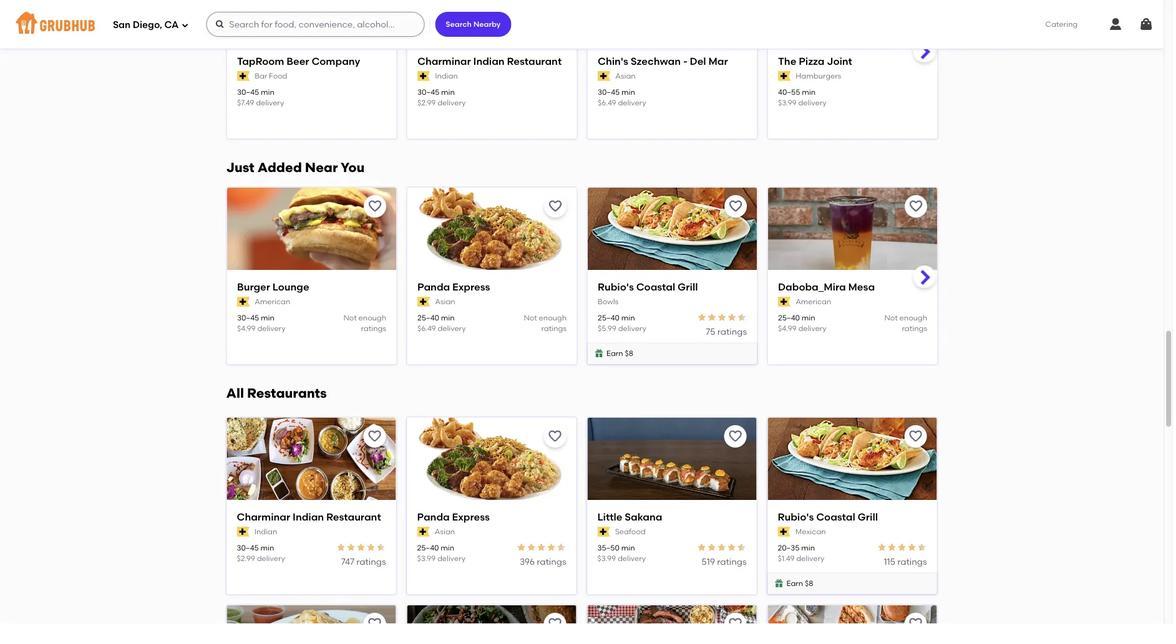 Task type: vqa. For each thing, say whether or not it's contained in the screenshot.
All Restaurants at bottom left
yes



Task type: locate. For each thing, give the bounding box(es) containing it.
american down daboba_mira on the top of the page
[[796, 297, 831, 306]]

$3.99
[[778, 98, 797, 107], [417, 554, 436, 564], [598, 554, 616, 564]]

25–40 inside "25–40 min $3.99 delivery"
[[417, 544, 439, 553]]

chin's
[[598, 55, 628, 67]]

asian
[[615, 71, 636, 80], [435, 297, 455, 306], [435, 528, 455, 537]]

25–40
[[417, 313, 439, 322], [598, 313, 620, 322], [778, 313, 800, 322], [417, 544, 439, 553]]

grill down rubio's coastal grill  logo
[[678, 281, 698, 293]]

rubio's inside the rubio's coastal grill bowls
[[598, 281, 634, 293]]

not
[[343, 313, 357, 322], [524, 313, 537, 322], [885, 313, 898, 322]]

earn $8 down $1.49
[[787, 580, 814, 589]]

delivery inside 25–40 min $6.49 delivery
[[438, 324, 466, 333]]

3 not from the left
[[885, 313, 898, 322]]

subscription pass image
[[598, 71, 610, 81], [778, 71, 791, 81], [778, 297, 791, 307], [237, 528, 250, 538], [598, 528, 610, 538], [778, 528, 791, 538]]

pizza
[[799, 55, 825, 67]]

rubio's
[[598, 281, 634, 293], [778, 511, 814, 524]]

rubio's coastal grill  logo image
[[588, 188, 757, 271]]

panda
[[417, 281, 450, 293], [417, 511, 450, 524]]

1 horizontal spatial rubio's
[[778, 511, 814, 524]]

taproom beer company
[[237, 55, 360, 67]]

save this restaurant button for daboba_mira mesa logo on the right of the page
[[905, 195, 927, 218]]

1 vertical spatial grill
[[858, 511, 878, 524]]

subscription pass image for burger lounge
[[417, 297, 430, 307]]

0 horizontal spatial grill
[[678, 281, 698, 293]]

1 not from the left
[[343, 313, 357, 322]]

mesa
[[848, 281, 875, 293]]

earn right svg icon
[[606, 349, 623, 358]]

30–45 for chin's szechwan - del mar
[[598, 87, 620, 96]]

2 horizontal spatial not
[[885, 313, 898, 322]]

0 horizontal spatial $8
[[625, 349, 633, 358]]

panda express link
[[417, 280, 567, 294], [417, 511, 567, 525]]

1 american from the left
[[255, 297, 290, 306]]

1 horizontal spatial grill
[[858, 511, 878, 524]]

asian for little sakana
[[435, 528, 455, 537]]

min inside '30–45 min $6.49 delivery'
[[622, 87, 635, 96]]

daboba_mira mesa logo image
[[768, 188, 937, 271]]

0 vertical spatial coastal
[[636, 281, 675, 293]]

30–45 min $2.99 delivery
[[417, 87, 466, 107], [237, 544, 285, 564]]

2 horizontal spatial $3.99
[[778, 98, 797, 107]]

save this restaurant button for little sakana logo
[[724, 426, 747, 448]]

american
[[255, 297, 290, 306], [796, 297, 831, 306]]

save this restaurant button for rubio's coastal grill  logo
[[724, 195, 747, 218]]

search
[[446, 20, 472, 29]]

restaurant for $2.99 delivery
[[327, 511, 381, 524]]

delivery inside 30–45 min $7.49 delivery
[[256, 98, 284, 107]]

1 horizontal spatial charminar indian restaurant logo image
[[407, 0, 577, 45]]

not for lounge
[[343, 313, 357, 322]]

earn $8
[[606, 349, 633, 358], [787, 580, 814, 589]]

asian up 25–40 min $6.49 delivery
[[435, 297, 455, 306]]

$6.49 inside '30–45 min $6.49 delivery'
[[598, 98, 616, 107]]

grill for rubio's coastal grill
[[858, 511, 878, 524]]

0 vertical spatial asian
[[615, 71, 636, 80]]

asian up "25–40 min $3.99 delivery"
[[435, 528, 455, 537]]

1 horizontal spatial rubio's coastal grill link
[[778, 511, 927, 525]]

2 not from the left
[[524, 313, 537, 322]]

american for daboba_mira
[[796, 297, 831, 306]]

save this restaurant image for 30–45 min $2.99 delivery
[[367, 429, 382, 444]]

panda express link up 25–40 min $6.49 delivery
[[417, 280, 567, 294]]

1 horizontal spatial $3.99
[[598, 554, 616, 564]]

1 vertical spatial asian
[[435, 297, 455, 306]]

panda express link for rubio's coastal grill
[[417, 280, 567, 294]]

save this restaurant button for rubio's coastal grill logo
[[905, 426, 927, 448]]

0 vertical spatial $8
[[625, 349, 633, 358]]

$8 right svg icon
[[625, 349, 633, 358]]

min inside 20–35 min $1.49 delivery
[[802, 544, 815, 553]]

25–40 inside 25–40 min $5.99 delivery
[[598, 313, 620, 322]]

1 vertical spatial $8
[[805, 580, 814, 589]]

save this restaurant button for "burger lounge logo"
[[364, 195, 386, 218]]

save this restaurant image for 25–40 min $5.99 delivery
[[728, 199, 743, 214]]

1 vertical spatial charminar indian restaurant
[[237, 511, 381, 524]]

porkyland logo image
[[227, 606, 396, 625]]

not enough ratings for panda express
[[524, 313, 567, 333]]

panda up "25–40 min $3.99 delivery"
[[417, 511, 450, 524]]

0 vertical spatial panda express logo image
[[407, 188, 577, 271]]

0 vertical spatial charminar indian restaurant link
[[417, 54, 567, 68]]

little
[[598, 511, 623, 524]]

0 vertical spatial rubio's coastal grill link
[[598, 280, 747, 294]]

1 horizontal spatial not
[[524, 313, 537, 322]]

0 vertical spatial $2.99
[[417, 98, 436, 107]]

rubio's up the bowls
[[598, 281, 634, 293]]

express up 25–40 min $6.49 delivery
[[452, 281, 490, 293]]

0 vertical spatial charminar
[[417, 55, 471, 67]]

1 vertical spatial $2.99
[[237, 554, 255, 564]]

0 vertical spatial restaurant
[[507, 55, 562, 67]]

0 horizontal spatial $4.99
[[237, 324, 255, 333]]

2 panda express logo image from the top
[[407, 418, 577, 502]]

2 horizontal spatial not enough ratings
[[885, 313, 927, 333]]

1 horizontal spatial earn $8
[[787, 580, 814, 589]]

charminar indian restaurant down nearby at the top left
[[417, 55, 562, 67]]

earn $8 right svg icon
[[606, 349, 633, 358]]

1 vertical spatial panda express logo image
[[407, 418, 577, 502]]

the pizza joint logo image
[[768, 0, 937, 45], [768, 606, 937, 625]]

$6.49
[[598, 98, 616, 107], [417, 324, 436, 333]]

0 vertical spatial earn
[[606, 349, 623, 358]]

30–45 for taproom beer company
[[237, 87, 259, 96]]

daboba_mira mesa
[[778, 281, 875, 293]]

2 panda from the top
[[417, 511, 450, 524]]

1 horizontal spatial charminar indian restaurant
[[417, 55, 562, 67]]

$3.99 inside "25–40 min $3.99 delivery"
[[417, 554, 436, 564]]

san
[[113, 19, 131, 31]]

min inside 35–50 min $3.99 delivery
[[622, 544, 635, 553]]

burger lounge
[[237, 281, 309, 293]]

american down 'burger lounge'
[[255, 297, 290, 306]]

1 vertical spatial rubio's coastal grill link
[[778, 511, 927, 525]]

0 horizontal spatial american
[[255, 297, 290, 306]]

1 vertical spatial express
[[452, 511, 490, 524]]

rubio's up mexican
[[778, 511, 814, 524]]

1 vertical spatial rubio's
[[778, 511, 814, 524]]

2 enough from the left
[[539, 313, 567, 322]]

hamburgers
[[796, 71, 841, 80]]

0 vertical spatial express
[[452, 281, 490, 293]]

indian
[[473, 55, 505, 67], [435, 71, 458, 80], [293, 511, 324, 524], [255, 528, 277, 537]]

0 horizontal spatial charminar indian restaurant link
[[237, 511, 386, 525]]

not enough ratings for burger lounge
[[343, 313, 386, 333]]

earn
[[606, 349, 623, 358], [787, 580, 804, 589]]

1 vertical spatial the pizza joint logo image
[[768, 606, 937, 625]]

1 vertical spatial panda
[[417, 511, 450, 524]]

1 vertical spatial charminar indian restaurant link
[[237, 511, 386, 525]]

nearby
[[474, 20, 501, 29]]

$8 for 75
[[625, 349, 633, 358]]

asian for rubio's coastal grill
[[435, 297, 455, 306]]

$7.49
[[237, 98, 254, 107]]

charminar indian restaurant up 747 on the left bottom of page
[[237, 511, 381, 524]]

rubio's coastal grill link
[[598, 280, 747, 294], [778, 511, 927, 525]]

0 horizontal spatial charminar
[[237, 511, 290, 524]]

1 not enough ratings from the left
[[343, 313, 386, 333]]

0 vertical spatial grill
[[678, 281, 698, 293]]

coastal up 25–40 min $5.99 delivery
[[636, 281, 675, 293]]

1 horizontal spatial earn
[[787, 580, 804, 589]]

panda express up "25–40 min $3.99 delivery"
[[417, 511, 490, 524]]

1 horizontal spatial enough
[[539, 313, 567, 322]]

enough
[[358, 313, 386, 322], [539, 313, 567, 322], [900, 313, 927, 322]]

1 $4.99 from the left
[[237, 324, 255, 333]]

$8 for 115
[[805, 580, 814, 589]]

30–45 for charminar indian restaurant
[[417, 87, 439, 96]]

delivery inside 20–35 min $1.49 delivery
[[797, 554, 825, 564]]

save this restaurant image
[[548, 199, 563, 214], [909, 199, 924, 214], [367, 429, 382, 444], [548, 429, 563, 444], [728, 429, 743, 444], [548, 617, 563, 625], [909, 617, 924, 625]]

0 vertical spatial panda
[[417, 281, 450, 293]]

0 horizontal spatial $6.49
[[417, 324, 436, 333]]

1 horizontal spatial charminar indian restaurant link
[[417, 54, 567, 68]]

express for little sakana
[[452, 511, 490, 524]]

1 horizontal spatial charminar
[[417, 55, 471, 67]]

save this restaurant button
[[364, 195, 386, 218], [544, 195, 567, 218], [724, 195, 747, 218], [905, 195, 927, 218], [364, 426, 386, 448], [544, 426, 567, 448], [724, 426, 747, 448], [905, 426, 927, 448], [364, 614, 386, 625], [544, 614, 567, 625], [724, 614, 747, 625], [905, 614, 927, 625]]

25–40 inside 25–40 min $6.49 delivery
[[417, 313, 439, 322]]

subscription pass image
[[237, 71, 250, 81], [417, 71, 430, 81], [237, 297, 250, 307], [417, 297, 430, 307], [417, 528, 430, 538]]

30–45 min $4.99 delivery
[[237, 313, 285, 333]]

not enough ratings
[[343, 313, 386, 333], [524, 313, 567, 333], [885, 313, 927, 333]]

bowls
[[598, 297, 618, 306]]

panda express
[[417, 281, 490, 293], [417, 511, 490, 524]]

1 vertical spatial coastal
[[817, 511, 856, 524]]

$4.99 inside 30–45 min $4.99 delivery
[[237, 324, 255, 333]]

asian down chin's
[[615, 71, 636, 80]]

delivery inside 35–50 min $3.99 delivery
[[618, 554, 646, 564]]

0 vertical spatial panda express link
[[417, 280, 567, 294]]

subscription pass image for rubio's
[[778, 528, 791, 538]]

2 american from the left
[[796, 297, 831, 306]]

near
[[305, 160, 338, 176]]

rubio's for rubio's coastal grill
[[778, 511, 814, 524]]

charminar indian restaurant link for min
[[417, 54, 567, 68]]

0 horizontal spatial restaurant
[[327, 511, 381, 524]]

$4.99 down daboba_mira on the top of the page
[[778, 324, 797, 333]]

express
[[452, 281, 490, 293], [452, 511, 490, 524]]

little sakana logo image
[[588, 418, 757, 502]]

grill
[[678, 281, 698, 293], [858, 511, 878, 524]]

1 enough from the left
[[358, 313, 386, 322]]

2 express from the top
[[452, 511, 490, 524]]

restaurant down main navigation navigation
[[507, 55, 562, 67]]

30–45 inside '30–45 min $6.49 delivery'
[[598, 87, 620, 96]]

1 horizontal spatial $4.99
[[778, 324, 797, 333]]

1 vertical spatial earn $8
[[787, 580, 814, 589]]

1 horizontal spatial restaurant
[[507, 55, 562, 67]]

min inside "25–40 min $3.99 delivery"
[[441, 544, 455, 553]]

grill down rubio's coastal grill logo
[[858, 511, 878, 524]]

519
[[702, 557, 715, 568]]

0 horizontal spatial $3.99
[[417, 554, 436, 564]]

1 vertical spatial panda express link
[[417, 511, 567, 525]]

1 vertical spatial panda express
[[417, 511, 490, 524]]

0 horizontal spatial 30–45 min $2.99 delivery
[[237, 544, 285, 564]]

0 horizontal spatial not
[[343, 313, 357, 322]]

$8 down 20–35 min $1.49 delivery
[[805, 580, 814, 589]]

0 vertical spatial 30–45 min $2.99 delivery
[[417, 87, 466, 107]]

coastal up mexican
[[817, 511, 856, 524]]

1 vertical spatial restaurant
[[327, 511, 381, 524]]

grill inside the rubio's coastal grill bowls
[[678, 281, 698, 293]]

coastal for rubio's coastal grill bowls
[[636, 281, 675, 293]]

charminar indian restaurant
[[417, 55, 562, 67], [237, 511, 381, 524]]

0 horizontal spatial rubio's
[[598, 281, 634, 293]]

rubio's for rubio's coastal grill bowls
[[598, 281, 634, 293]]

2 horizontal spatial enough
[[900, 313, 927, 322]]

2 not enough ratings from the left
[[524, 313, 567, 333]]

restaurant up 747 on the left bottom of page
[[327, 511, 381, 524]]

1 vertical spatial 30–45 min $2.99 delivery
[[237, 544, 285, 564]]

daboba_mira mesa link
[[778, 280, 927, 294]]

2 the pizza joint logo image from the top
[[768, 606, 937, 625]]

1 horizontal spatial $6.49
[[598, 98, 616, 107]]

2 panda express link from the top
[[417, 511, 567, 525]]

25–40 min $4.99 delivery
[[778, 313, 827, 333]]

panda express up 25–40 min $6.49 delivery
[[417, 281, 490, 293]]

0 vertical spatial $6.49
[[598, 98, 616, 107]]

$4.99 inside 25–40 min $4.99 delivery
[[778, 324, 797, 333]]

1 panda express from the top
[[417, 281, 490, 293]]

express for rubio's coastal grill
[[452, 281, 490, 293]]

0 horizontal spatial coastal
[[636, 281, 675, 293]]

$6.49 for 30–45 min $6.49 delivery
[[598, 98, 616, 107]]

express up "25–40 min $3.99 delivery"
[[452, 511, 490, 524]]

$3.99 inside 35–50 min $3.99 delivery
[[598, 554, 616, 564]]

star icon image
[[697, 313, 707, 323], [707, 313, 717, 323], [717, 313, 727, 323], [727, 313, 737, 323], [737, 313, 747, 323], [737, 313, 747, 323], [336, 543, 346, 553], [346, 543, 356, 553], [356, 543, 366, 553], [366, 543, 376, 553], [376, 543, 386, 553], [376, 543, 386, 553], [517, 543, 527, 553], [527, 543, 537, 553], [537, 543, 547, 553], [547, 543, 557, 553], [557, 543, 567, 553], [557, 543, 567, 553], [697, 543, 707, 553], [707, 543, 717, 553], [717, 543, 727, 553], [727, 543, 737, 553], [737, 543, 747, 553], [737, 543, 747, 553], [877, 543, 887, 553], [887, 543, 897, 553], [897, 543, 907, 553], [907, 543, 917, 553], [917, 543, 927, 553], [917, 543, 927, 553]]

0 vertical spatial charminar indian restaurant
[[417, 55, 562, 67]]

charminar indian restaurant for $2.99 delivery
[[237, 511, 381, 524]]

0 horizontal spatial enough
[[358, 313, 386, 322]]

115
[[884, 557, 896, 568]]

restaurant
[[507, 55, 562, 67], [327, 511, 381, 524]]

charminar indian restaurant logo image
[[407, 0, 577, 45], [227, 418, 396, 502]]

1 panda from the top
[[417, 281, 450, 293]]

1 panda express link from the top
[[417, 280, 567, 294]]

1 vertical spatial charminar indian restaurant logo image
[[227, 418, 396, 502]]

chin's szechwan - del mar link
[[598, 54, 747, 68]]

search nearby button
[[435, 12, 512, 37]]

0 horizontal spatial charminar indian restaurant
[[237, 511, 381, 524]]

charminar indian restaurant link
[[417, 54, 567, 68], [237, 511, 386, 525]]

save this restaurant image
[[367, 199, 382, 214], [728, 199, 743, 214], [909, 429, 924, 444], [367, 617, 382, 625], [728, 617, 743, 625]]

charminar indian restaurant link down nearby at the top left
[[417, 54, 567, 68]]

0 vertical spatial rubio's
[[598, 281, 634, 293]]

1 express from the top
[[452, 281, 490, 293]]

min inside 25–40 min $6.49 delivery
[[441, 313, 455, 322]]

$4.99
[[237, 324, 255, 333], [778, 324, 797, 333]]

3 enough from the left
[[900, 313, 927, 322]]

1 horizontal spatial $2.99
[[417, 98, 436, 107]]

2 panda express from the top
[[417, 511, 490, 524]]

0 horizontal spatial charminar indian restaurant logo image
[[227, 418, 396, 502]]

coastal
[[636, 281, 675, 293], [817, 511, 856, 524]]

$4.99 down burger at top
[[237, 324, 255, 333]]

svg image
[[1109, 17, 1124, 32], [1139, 17, 1154, 32], [215, 19, 225, 29], [181, 22, 189, 29], [774, 579, 784, 589]]

delivery
[[256, 98, 284, 107], [437, 98, 466, 107], [618, 98, 646, 107], [798, 98, 827, 107], [257, 324, 285, 333], [438, 324, 466, 333], [618, 324, 646, 333], [798, 324, 827, 333], [257, 554, 285, 564], [438, 554, 466, 564], [618, 554, 646, 564], [797, 554, 825, 564]]

$4.99 for daboba_mira mesa
[[778, 324, 797, 333]]

1 panda express logo image from the top
[[407, 188, 577, 271]]

2 $4.99 from the left
[[778, 324, 797, 333]]

search nearby
[[446, 20, 501, 29]]

$6.49 inside 25–40 min $6.49 delivery
[[417, 324, 436, 333]]

mexican
[[796, 528, 826, 537]]

0 horizontal spatial earn
[[606, 349, 623, 358]]

coastal inside the rubio's coastal grill bowls
[[636, 281, 675, 293]]

1 vertical spatial $6.49
[[417, 324, 436, 333]]

396
[[520, 557, 535, 568]]

30–45 min $7.49 delivery
[[237, 87, 284, 107]]

30–45 inside 30–45 min $7.49 delivery
[[237, 87, 259, 96]]

1 vertical spatial charminar
[[237, 511, 290, 524]]

charminar indian restaurant for min
[[417, 55, 562, 67]]

rubio's coastal grill link down rubio's coastal grill  logo
[[598, 280, 747, 294]]

0 vertical spatial charminar indian restaurant logo image
[[407, 0, 577, 45]]

restaurants
[[247, 386, 327, 402]]

earn down $1.49
[[787, 580, 804, 589]]

panda express for burger lounge
[[417, 281, 490, 293]]

$2.99
[[417, 98, 436, 107], [237, 554, 255, 564]]

earn for 115 ratings
[[787, 580, 804, 589]]

1 horizontal spatial coastal
[[817, 511, 856, 524]]

-
[[683, 55, 687, 67]]

1 horizontal spatial american
[[796, 297, 831, 306]]

not enough ratings for daboba_mira mesa
[[885, 313, 927, 333]]

coastal for rubio's coastal grill
[[817, 511, 856, 524]]

0 horizontal spatial earn $8
[[606, 349, 633, 358]]

0 vertical spatial earn $8
[[606, 349, 633, 358]]

1 horizontal spatial $8
[[805, 580, 814, 589]]

save this restaurant button for porkyland logo
[[364, 614, 386, 625]]

1 horizontal spatial 30–45 min $2.99 delivery
[[417, 87, 466, 107]]

min inside 25–40 min $5.99 delivery
[[621, 313, 635, 322]]

rubio's coastal grill link for 75
[[598, 280, 747, 294]]

panda express link up 396
[[417, 511, 567, 525]]

115 ratings
[[884, 557, 927, 568]]

25–40 min $3.99 delivery
[[417, 544, 466, 564]]

panda express logo image
[[407, 188, 577, 271], [407, 418, 577, 502]]

delivery inside 30–45 min $4.99 delivery
[[257, 324, 285, 333]]

1 vertical spatial earn
[[787, 580, 804, 589]]

panda up 25–40 min $6.49 delivery
[[417, 281, 450, 293]]

abbey's real texas bbq logo image
[[588, 606, 757, 625]]

1 horizontal spatial not enough ratings
[[524, 313, 567, 333]]

subscription pass image for little
[[598, 528, 610, 538]]

charminar
[[417, 55, 471, 67], [237, 511, 290, 524]]

0 horizontal spatial not enough ratings
[[343, 313, 386, 333]]

20–35 min $1.49 delivery
[[778, 544, 825, 564]]

25–40 inside 25–40 min $4.99 delivery
[[778, 313, 800, 322]]

delivery inside "25–40 min $3.99 delivery"
[[438, 554, 466, 564]]

396 ratings
[[520, 557, 567, 568]]

0 vertical spatial the pizza joint logo image
[[768, 0, 937, 45]]

subscription pass image for taproom beer company
[[417, 71, 430, 81]]

burger
[[237, 281, 270, 293]]

30–45 min $6.49 delivery
[[598, 87, 646, 107]]

food
[[269, 71, 287, 80]]

added
[[258, 160, 302, 176]]

rubio's coastal grill link up mexican
[[778, 511, 927, 525]]

0 vertical spatial panda express
[[417, 281, 490, 293]]

2 vertical spatial asian
[[435, 528, 455, 537]]

charminar indian restaurant link up 747 on the left bottom of page
[[237, 511, 386, 525]]

3 not enough ratings from the left
[[885, 313, 927, 333]]

0 horizontal spatial rubio's coastal grill link
[[598, 280, 747, 294]]



Task type: describe. For each thing, give the bounding box(es) containing it.
subscription pass image for the
[[778, 71, 791, 81]]

0 horizontal spatial $2.99
[[237, 554, 255, 564]]

rubio's coastal grill
[[778, 511, 878, 524]]

szechwan
[[631, 55, 681, 67]]

chin's szechwan - del mar
[[598, 55, 728, 67]]

save this restaurant image for 25–40 min $6.49 delivery
[[548, 199, 563, 214]]

all
[[226, 386, 244, 402]]

catering button
[[1037, 10, 1087, 39]]

747
[[341, 557, 355, 568]]

del
[[690, 55, 706, 67]]

mar
[[709, 55, 728, 67]]

save this restaurant button for urbane cafe logo
[[544, 614, 567, 625]]

panda express logo image for little sakana
[[407, 418, 577, 502]]

1 the pizza joint logo image from the top
[[768, 0, 937, 45]]

joint
[[827, 55, 852, 67]]

delivery inside 25–40 min $5.99 delivery
[[618, 324, 646, 333]]

subscription pass image for charminar
[[237, 528, 250, 538]]

seafood
[[615, 528, 646, 537]]

earn for 75 ratings
[[606, 349, 623, 358]]

save this restaurant image for 25–40 min $4.99 delivery
[[909, 199, 924, 214]]

the pizza joint link
[[778, 54, 927, 68]]

charminar for min
[[417, 55, 471, 67]]

taproom beer company logo image
[[227, 0, 396, 45]]

$3.99 for panda express
[[417, 554, 436, 564]]

enough for lounge
[[358, 313, 386, 322]]

Search for food, convenience, alcohol... search field
[[206, 12, 425, 37]]

subscription pass image for charminar indian restaurant
[[417, 528, 430, 538]]

delivery inside "40–55 min $3.99 delivery"
[[798, 98, 827, 107]]

$4.99 for burger lounge
[[237, 324, 255, 333]]

ca
[[164, 19, 179, 31]]

75
[[706, 327, 715, 337]]

subscription pass image for chin's
[[598, 71, 610, 81]]

panda for burger lounge
[[417, 281, 450, 293]]

min inside "40–55 min $3.99 delivery"
[[802, 87, 816, 96]]

the
[[778, 55, 796, 67]]

earn $8 for 115
[[787, 580, 814, 589]]

min inside 25–40 min $4.99 delivery
[[802, 313, 815, 322]]

san diego, ca
[[113, 19, 179, 31]]

little sakana link
[[598, 511, 747, 525]]

panda for charminar indian restaurant
[[417, 511, 450, 524]]

panda express link for little sakana
[[417, 511, 567, 525]]

panda express for charminar indian restaurant
[[417, 511, 490, 524]]

save this restaurant image for 20–35 min $1.49 delivery
[[909, 429, 924, 444]]

just added near you
[[226, 160, 365, 176]]

75 ratings
[[706, 327, 747, 337]]

$3.99 inside "40–55 min $3.99 delivery"
[[778, 98, 797, 107]]

lounge
[[272, 281, 309, 293]]

$3.99 for little sakana
[[598, 554, 616, 564]]

25–40 min $6.49 delivery
[[417, 313, 466, 333]]

min inside 30–45 min $7.49 delivery
[[261, 87, 274, 96]]

taproom
[[237, 55, 284, 67]]

little sakana
[[598, 511, 663, 524]]

25–40 for $4.99
[[778, 313, 800, 322]]

you
[[341, 160, 365, 176]]

save this restaurant image for 35–50 min $3.99 delivery
[[728, 429, 743, 444]]

25–40 for $6.49
[[417, 313, 439, 322]]

$5.99
[[598, 324, 616, 333]]

grill for rubio's coastal grill bowls
[[678, 281, 698, 293]]

rubio's coastal grill logo image
[[768, 418, 937, 502]]

enough for mesa
[[900, 313, 927, 322]]

sakana
[[625, 511, 663, 524]]

min inside 30–45 min $4.99 delivery
[[261, 313, 274, 322]]

urbane cafe logo image
[[407, 606, 577, 625]]

747 ratings
[[341, 557, 386, 568]]

the pizza joint
[[778, 55, 852, 67]]

25–40 for $5.99
[[598, 313, 620, 322]]

35–50
[[598, 544, 620, 553]]

rubio's coastal grill link for 115
[[778, 511, 927, 525]]

diego,
[[133, 19, 162, 31]]

panda express logo image for rubio's coastal grill
[[407, 188, 577, 271]]

30–45 inside 30–45 min $4.99 delivery
[[237, 313, 259, 322]]

rubio's coastal grill bowls
[[598, 281, 698, 306]]

delivery inside 25–40 min $4.99 delivery
[[798, 324, 827, 333]]

bar food
[[255, 71, 287, 80]]

restaurant for min
[[507, 55, 562, 67]]

american for burger
[[255, 297, 290, 306]]

save this restaurant button for 1st the pizza joint logo from the bottom of the page
[[905, 614, 927, 625]]

$1.49
[[778, 554, 795, 564]]

taproom beer company link
[[237, 54, 386, 68]]

40–55 min $3.99 delivery
[[778, 87, 827, 107]]

not for express
[[524, 313, 537, 322]]

save this restaurant image for 25–40 min $3.99 delivery
[[548, 429, 563, 444]]

beer
[[286, 55, 309, 67]]

40–55
[[778, 87, 800, 96]]

burger lounge link
[[237, 280, 386, 294]]

save this restaurant image for 30–45 min $4.99 delivery
[[367, 199, 382, 214]]

catering
[[1046, 20, 1078, 29]]

subscription pass image for daboba_mira
[[778, 297, 791, 307]]

25–40 min $5.99 delivery
[[598, 313, 646, 333]]

burger lounge logo image
[[227, 188, 396, 271]]

20–35
[[778, 544, 800, 553]]

main navigation navigation
[[0, 0, 1164, 49]]

charminar for $2.99 delivery
[[237, 511, 290, 524]]

enough for express
[[539, 313, 567, 322]]

35–50 min $3.99 delivery
[[598, 544, 646, 564]]

all restaurants
[[226, 386, 327, 402]]

earn $8 for 75
[[606, 349, 633, 358]]

25–40 for $3.99
[[417, 544, 439, 553]]

just
[[226, 160, 255, 176]]

daboba_mira
[[778, 281, 846, 293]]

bar
[[255, 71, 267, 80]]

519 ratings
[[702, 557, 747, 568]]

$6.49 for 25–40 min $6.49 delivery
[[417, 324, 436, 333]]

svg image
[[594, 349, 604, 359]]

charminar indian restaurant link for $2.99 delivery
[[237, 511, 386, 525]]

not for mesa
[[885, 313, 898, 322]]

company
[[311, 55, 360, 67]]

delivery inside '30–45 min $6.49 delivery'
[[618, 98, 646, 107]]

save this restaurant button for abbey's real texas bbq logo
[[724, 614, 747, 625]]



